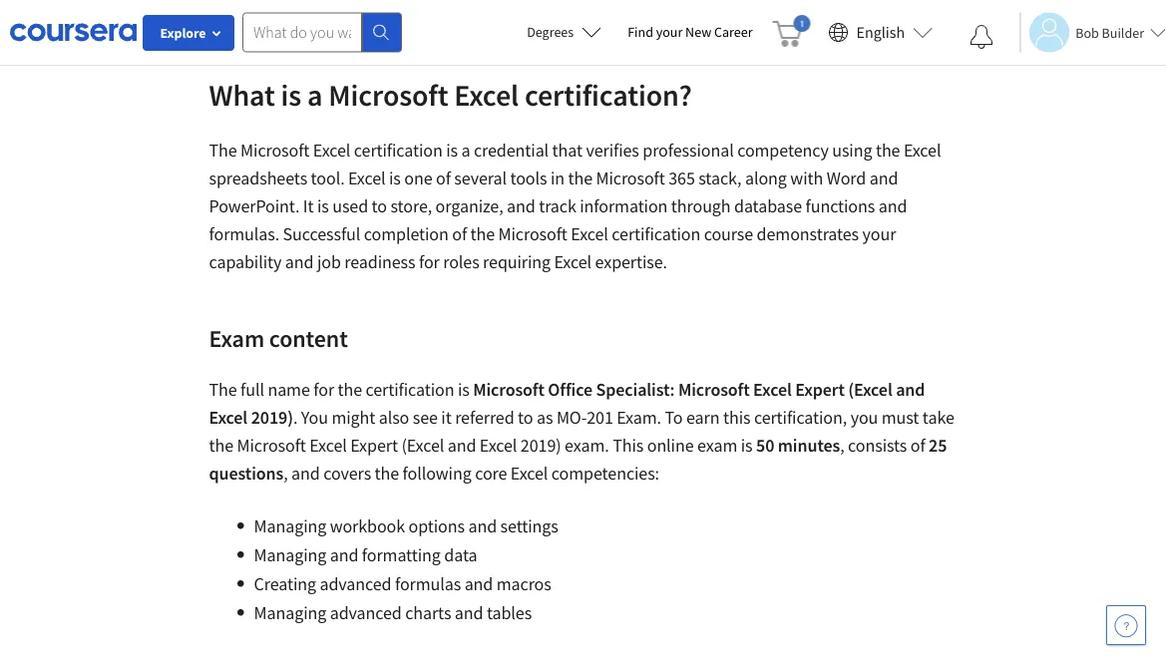 Task type: vqa. For each thing, say whether or not it's contained in the screenshot.
security
no



Task type: describe. For each thing, give the bounding box(es) containing it.
exam.
[[565, 435, 610, 457]]

and down workbook
[[330, 545, 359, 567]]

english button
[[821, 0, 942, 65]]

shopping cart: 1 item image
[[773, 15, 811, 47]]

mo-
[[557, 407, 587, 429]]

excel right core
[[511, 463, 548, 485]]

this
[[724, 407, 751, 429]]

microsoft office specialist: microsoft excel expert (excel and excel 2019)
[[209, 379, 926, 429]]

you
[[851, 407, 879, 429]]

readiness
[[345, 251, 416, 274]]

earn
[[687, 407, 720, 429]]

used
[[333, 195, 368, 218]]

to inside the microsoft excel certification is a credential that verifies professional competency using the excel spreadsheets tool. excel is one of several tools in the microsoft 365 stack, along with word and powerpoint. it is used to store, organize, and track information through database functions and formulas. successful completion of the microsoft excel certification course demonstrates your capability and job readiness for roles requiring excel expertise.
[[372, 195, 387, 218]]

25 questions
[[209, 435, 948, 485]]

formatting
[[362, 545, 441, 567]]

0 vertical spatial advanced
[[320, 573, 392, 596]]

expertise.
[[595, 251, 668, 274]]

and right functions
[[879, 195, 908, 218]]

word
[[827, 167, 867, 190]]

covers
[[324, 463, 371, 485]]

macros
[[497, 573, 552, 596]]

(excel inside . you might also see it referred to as mo-201 exam. to earn this certification, you must take the microsoft excel expert (excel and excel 2019) exam. this online exam is
[[402, 435, 444, 457]]

365
[[669, 167, 696, 190]]

builder
[[1103, 23, 1145, 41]]

1 vertical spatial advanced
[[330, 602, 402, 625]]

options
[[409, 516, 465, 538]]

tools
[[510, 167, 547, 190]]

coursera image
[[10, 16, 137, 48]]

information
[[580, 195, 668, 218]]

your inside the microsoft excel certification is a credential that verifies professional competency using the excel spreadsheets tool. excel is one of several tools in the microsoft 365 stack, along with word and powerpoint. it is used to store, organize, and track information through database functions and formulas. successful completion of the microsoft excel certification course demonstrates your capability and job readiness for roles requiring excel expertise.
[[863, 223, 897, 246]]

and right word
[[870, 167, 899, 190]]

. you might also see it referred to as mo-201 exam. to earn this certification, you must take the microsoft excel expert (excel and excel 2019) exam. this online exam is
[[209, 407, 955, 457]]

the right in
[[568, 167, 593, 190]]

2019) inside . you might also see it referred to as mo-201 exam. to earn this certification, you must take the microsoft excel expert (excel and excel 2019) exam. this online exam is
[[521, 435, 562, 457]]

competency
[[738, 139, 829, 162]]

specialist:
[[596, 379, 675, 401]]

what is a microsoft excel certification?
[[209, 76, 698, 113]]

tables
[[487, 602, 532, 625]]

managing workbook options and settings managing and formatting data creating advanced formulas and macros managing advanced charts and tables
[[254, 516, 559, 625]]

questions
[[209, 463, 284, 485]]

certification?
[[525, 76, 692, 113]]

What do you want to learn? text field
[[243, 12, 362, 52]]

exam.
[[617, 407, 662, 429]]

excel right using
[[904, 139, 942, 162]]

referred
[[455, 407, 515, 429]]

credential
[[474, 139, 549, 162]]

and down tools
[[507, 195, 536, 218]]

is right what
[[281, 76, 302, 113]]

it
[[303, 195, 314, 218]]

show notifications image
[[970, 25, 994, 49]]

the for the microsoft excel certification is a credential that verifies professional competency using the excel spreadsheets tool. excel is one of several tools in the microsoft 365 stack, along with word and powerpoint. it is used to store, organize, and track information through database functions and formulas. successful completion of the microsoft excel certification course demonstrates your capability and job readiness for roles requiring excel expertise.
[[209, 139, 237, 162]]

using
[[833, 139, 873, 162]]

the up might
[[338, 379, 362, 401]]

1 managing from the top
[[254, 516, 327, 538]]

2019) inside microsoft office specialist: microsoft excel expert (excel and excel 2019)
[[251, 407, 293, 429]]

formulas
[[395, 573, 461, 596]]

excel up used
[[348, 167, 386, 190]]

what
[[209, 76, 275, 113]]

is up referred
[[458, 379, 470, 401]]

in
[[551, 167, 565, 190]]

1 vertical spatial certification
[[612, 223, 701, 246]]

bob builder button
[[1020, 12, 1167, 52]]

core
[[475, 463, 507, 485]]

and inside . you might also see it referred to as mo-201 exam. to earn this certification, you must take the microsoft excel expert (excel and excel 2019) exam. this online exam is
[[448, 435, 476, 457]]

explore
[[160, 24, 206, 42]]

the full name for the certification is
[[209, 379, 473, 401]]

explore button
[[143, 15, 235, 51]]

along
[[746, 167, 787, 190]]

certification,
[[755, 407, 848, 429]]

course
[[704, 223, 754, 246]]

with
[[791, 167, 824, 190]]

0 horizontal spatial ,
[[284, 463, 288, 485]]

career
[[715, 23, 753, 41]]

data
[[444, 545, 478, 567]]

0 horizontal spatial a
[[308, 76, 323, 113]]

following
[[403, 463, 472, 485]]

.
[[293, 407, 298, 429]]

to inside . you might also see it referred to as mo-201 exam. to earn this certification, you must take the microsoft excel expert (excel and excel 2019) exam. this online exam is
[[518, 407, 534, 429]]

capability
[[209, 251, 282, 274]]

3 managing from the top
[[254, 602, 327, 625]]

one
[[405, 167, 433, 190]]

requiring
[[483, 251, 551, 274]]

0 vertical spatial your
[[657, 23, 683, 41]]

is left "one" in the top left of the page
[[389, 167, 401, 190]]

job
[[317, 251, 341, 274]]

2 vertical spatial certification
[[366, 379, 455, 401]]

microsoft up 'requiring'
[[499, 223, 568, 246]]

stack,
[[699, 167, 742, 190]]

the for the full name for the certification is
[[209, 379, 237, 401]]

workbook
[[330, 516, 405, 538]]

minutes
[[778, 435, 841, 457]]

microsoft up information
[[596, 167, 666, 190]]

[featured image] a woman studies for her microsoft excel certification on her laptop. image
[[209, 0, 958, 29]]

exam content
[[209, 323, 348, 353]]

excel down you
[[310, 435, 347, 457]]

1 vertical spatial of
[[452, 223, 467, 246]]

verifies
[[586, 139, 640, 162]]

excel up "certification,"
[[754, 379, 792, 401]]

degrees
[[527, 23, 574, 41]]

excel up core
[[480, 435, 517, 457]]

and up the data
[[469, 516, 497, 538]]

bob
[[1076, 23, 1100, 41]]

database
[[735, 195, 803, 218]]

it
[[442, 407, 452, 429]]

through
[[672, 195, 731, 218]]

office
[[548, 379, 593, 401]]

25
[[929, 435, 948, 457]]

for inside the microsoft excel certification is a credential that verifies professional competency using the excel spreadsheets tool. excel is one of several tools in the microsoft 365 stack, along with word and powerpoint. it is used to store, organize, and track information through database functions and formulas. successful completion of the microsoft excel certification course demonstrates your capability and job readiness for roles requiring excel expertise.
[[419, 251, 440, 274]]

50
[[757, 435, 775, 457]]

degrees button
[[511, 10, 618, 54]]

tool.
[[311, 167, 345, 190]]

exam
[[209, 323, 265, 353]]

functions
[[806, 195, 876, 218]]

and left covers
[[292, 463, 320, 485]]

content
[[269, 323, 348, 353]]



Task type: locate. For each thing, give the bounding box(es) containing it.
0 vertical spatial 2019)
[[251, 407, 293, 429]]

managing
[[254, 516, 327, 538], [254, 545, 327, 567], [254, 602, 327, 625]]

201
[[587, 407, 614, 429]]

0 vertical spatial ,
[[841, 435, 845, 457]]

1 horizontal spatial for
[[419, 251, 440, 274]]

1 horizontal spatial 2019)
[[521, 435, 562, 457]]

a up several
[[462, 139, 471, 162]]

settings
[[501, 516, 559, 538]]

find your new career link
[[618, 20, 763, 45]]

2 horizontal spatial of
[[911, 435, 926, 457]]

microsoft inside . you might also see it referred to as mo-201 exam. to earn this certification, you must take the microsoft excel expert (excel and excel 2019) exam. this online exam is
[[237, 435, 306, 457]]

your down functions
[[863, 223, 897, 246]]

advanced left charts on the bottom left of page
[[330, 602, 402, 625]]

is
[[281, 76, 302, 113], [446, 139, 458, 162], [389, 167, 401, 190], [317, 195, 329, 218], [458, 379, 470, 401], [741, 435, 753, 457]]

and
[[870, 167, 899, 190], [507, 195, 536, 218], [879, 195, 908, 218], [285, 251, 314, 274], [897, 379, 926, 401], [448, 435, 476, 457], [292, 463, 320, 485], [469, 516, 497, 538], [330, 545, 359, 567], [465, 573, 493, 596], [455, 602, 484, 625]]

0 horizontal spatial to
[[372, 195, 387, 218]]

and left job
[[285, 251, 314, 274]]

to left as
[[518, 407, 534, 429]]

0 vertical spatial of
[[436, 167, 451, 190]]

2 managing from the top
[[254, 545, 327, 567]]

and down the data
[[465, 573, 493, 596]]

microsoft up "one" in the top left of the page
[[329, 76, 449, 113]]

microsoft up spreadsheets
[[241, 139, 310, 162]]

you
[[301, 407, 328, 429]]

2019) down the 'name'
[[251, 407, 293, 429]]

for left the "roles"
[[419, 251, 440, 274]]

1 horizontal spatial expert
[[796, 379, 845, 401]]

and up must
[[897, 379, 926, 401]]

0 vertical spatial to
[[372, 195, 387, 218]]

1 vertical spatial your
[[863, 223, 897, 246]]

a down the what do you want to learn? text field
[[308, 76, 323, 113]]

expert up "certification,"
[[796, 379, 845, 401]]

(excel inside microsoft office specialist: microsoft excel expert (excel and excel 2019)
[[849, 379, 893, 401]]

new
[[686, 23, 712, 41]]

1 vertical spatial for
[[314, 379, 334, 401]]

, left covers
[[284, 463, 288, 485]]

2 vertical spatial managing
[[254, 602, 327, 625]]

certification up "one" in the top left of the page
[[354, 139, 443, 162]]

0 horizontal spatial 2019)
[[251, 407, 293, 429]]

None search field
[[243, 12, 402, 52]]

see
[[413, 407, 438, 429]]

your right find
[[657, 23, 683, 41]]

the down organize,
[[471, 223, 495, 246]]

exam
[[698, 435, 738, 457]]

microsoft down .
[[237, 435, 306, 457]]

expert
[[796, 379, 845, 401], [351, 435, 398, 457]]

a
[[308, 76, 323, 113], [462, 139, 471, 162]]

of right "one" in the top left of the page
[[436, 167, 451, 190]]

1 vertical spatial (excel
[[402, 435, 444, 457]]

and up , and covers the following core excel competencies:
[[448, 435, 476, 457]]

microsoft up referred
[[473, 379, 545, 401]]

certification up "see"
[[366, 379, 455, 401]]

demonstrates
[[757, 223, 860, 246]]

this
[[613, 435, 644, 457]]

1 vertical spatial ,
[[284, 463, 288, 485]]

0 horizontal spatial expert
[[351, 435, 398, 457]]

, left consists
[[841, 435, 845, 457]]

creating
[[254, 573, 316, 596]]

1 horizontal spatial a
[[462, 139, 471, 162]]

of
[[436, 167, 451, 190], [452, 223, 467, 246], [911, 435, 926, 457]]

that
[[553, 139, 583, 162]]

name
[[268, 379, 310, 401]]

the inside . you might also see it referred to as mo-201 exam. to earn this certification, you must take the microsoft excel expert (excel and excel 2019) exam. this online exam is
[[209, 435, 234, 457]]

is left 50
[[741, 435, 753, 457]]

1 horizontal spatial ,
[[841, 435, 845, 457]]

the inside the microsoft excel certification is a credential that verifies professional competency using the excel spreadsheets tool. excel is one of several tools in the microsoft 365 stack, along with word and powerpoint. it is used to store, organize, and track information through database functions and formulas. successful completion of the microsoft excel certification course demonstrates your capability and job readiness for roles requiring excel expertise.
[[209, 139, 237, 162]]

0 vertical spatial for
[[419, 251, 440, 274]]

certification up expertise.
[[612, 223, 701, 246]]

your
[[657, 23, 683, 41], [863, 223, 897, 246]]

excel down "full"
[[209, 407, 248, 429]]

(excel down "see"
[[402, 435, 444, 457]]

to right used
[[372, 195, 387, 218]]

a inside the microsoft excel certification is a credential that verifies professional competency using the excel spreadsheets tool. excel is one of several tools in the microsoft 365 stack, along with word and powerpoint. it is used to store, organize, and track information through database functions and formulas. successful completion of the microsoft excel certification course demonstrates your capability and job readiness for roles requiring excel expertise.
[[462, 139, 471, 162]]

is up several
[[446, 139, 458, 162]]

as
[[537, 407, 553, 429]]

professional
[[643, 139, 734, 162]]

charts
[[405, 602, 452, 625]]

(excel
[[849, 379, 893, 401], [402, 435, 444, 457]]

0 horizontal spatial your
[[657, 23, 683, 41]]

microsoft up earn
[[679, 379, 750, 401]]

1 horizontal spatial of
[[452, 223, 467, 246]]

excel down track
[[571, 223, 609, 246]]

0 horizontal spatial (excel
[[402, 435, 444, 457]]

the right using
[[876, 139, 901, 162]]

the up spreadsheets
[[209, 139, 237, 162]]

expert down "also"
[[351, 435, 398, 457]]

organize,
[[436, 195, 504, 218]]

0 vertical spatial (excel
[[849, 379, 893, 401]]

successful
[[283, 223, 361, 246]]

1 the from the top
[[209, 139, 237, 162]]

certification
[[354, 139, 443, 162], [612, 223, 701, 246], [366, 379, 455, 401]]

excel up credential
[[454, 76, 519, 113]]

to
[[372, 195, 387, 218], [518, 407, 534, 429]]

excel up tool.
[[313, 139, 351, 162]]

expert inside microsoft office specialist: microsoft excel expert (excel and excel 2019)
[[796, 379, 845, 401]]

online
[[648, 435, 694, 457]]

the left "full"
[[209, 379, 237, 401]]

advanced
[[320, 573, 392, 596], [330, 602, 402, 625]]

to
[[665, 407, 683, 429]]

formulas.
[[209, 223, 280, 246]]

microsoft
[[329, 76, 449, 113], [241, 139, 310, 162], [596, 167, 666, 190], [499, 223, 568, 246], [473, 379, 545, 401], [679, 379, 750, 401], [237, 435, 306, 457]]

the right covers
[[375, 463, 399, 485]]

the up questions
[[209, 435, 234, 457]]

2 the from the top
[[209, 379, 237, 401]]

is right it
[[317, 195, 329, 218]]

expert inside . you might also see it referred to as mo-201 exam. to earn this certification, you must take the microsoft excel expert (excel and excel 2019) exam. this online exam is
[[351, 435, 398, 457]]

help center image
[[1115, 614, 1139, 638]]

0 horizontal spatial of
[[436, 167, 451, 190]]

find your new career
[[628, 23, 753, 41]]

the microsoft excel certification is a credential that verifies professional competency using the excel spreadsheets tool. excel is one of several tools in the microsoft 365 stack, along with word and powerpoint. it is used to store, organize, and track information through database functions and formulas. successful completion of the microsoft excel certification course demonstrates your capability and job readiness for roles requiring excel expertise.
[[209, 139, 942, 274]]

track
[[539, 195, 577, 218]]

1 vertical spatial the
[[209, 379, 237, 401]]

2 vertical spatial of
[[911, 435, 926, 457]]

and inside microsoft office specialist: microsoft excel expert (excel and excel 2019)
[[897, 379, 926, 401]]

store,
[[391, 195, 432, 218]]

full
[[241, 379, 264, 401]]

0 vertical spatial expert
[[796, 379, 845, 401]]

excel
[[454, 76, 519, 113], [313, 139, 351, 162], [904, 139, 942, 162], [348, 167, 386, 190], [571, 223, 609, 246], [555, 251, 592, 274], [754, 379, 792, 401], [209, 407, 248, 429], [310, 435, 347, 457], [480, 435, 517, 457], [511, 463, 548, 485]]

0 horizontal spatial for
[[314, 379, 334, 401]]

1 vertical spatial 2019)
[[521, 435, 562, 457]]

for up you
[[314, 379, 334, 401]]

2019) down as
[[521, 435, 562, 457]]

(excel up you
[[849, 379, 893, 401]]

0 vertical spatial managing
[[254, 516, 327, 538]]

is inside . you might also see it referred to as mo-201 exam. to earn this certification, you must take the microsoft excel expert (excel and excel 2019) exam. this online exam is
[[741, 435, 753, 457]]

spreadsheets
[[209, 167, 308, 190]]

consists
[[849, 435, 908, 457]]

the
[[876, 139, 901, 162], [568, 167, 593, 190], [471, 223, 495, 246], [338, 379, 362, 401], [209, 435, 234, 457], [375, 463, 399, 485]]

several
[[454, 167, 507, 190]]

0 vertical spatial the
[[209, 139, 237, 162]]

1 vertical spatial managing
[[254, 545, 327, 567]]

1 horizontal spatial (excel
[[849, 379, 893, 401]]

powerpoint.
[[209, 195, 300, 218]]

and left the tables
[[455, 602, 484, 625]]

1 vertical spatial to
[[518, 407, 534, 429]]

competencies:
[[552, 463, 660, 485]]

1 horizontal spatial your
[[863, 223, 897, 246]]

50 minutes , consists of
[[757, 435, 929, 457]]

of up the "roles"
[[452, 223, 467, 246]]

might
[[332, 407, 376, 429]]

1 vertical spatial a
[[462, 139, 471, 162]]

of left 25
[[911, 435, 926, 457]]

find
[[628, 23, 654, 41]]

, and covers the following core excel competencies:
[[284, 463, 660, 485]]

0 vertical spatial certification
[[354, 139, 443, 162]]

1 horizontal spatial to
[[518, 407, 534, 429]]

excel right 'requiring'
[[555, 251, 592, 274]]

advanced down formatting
[[320, 573, 392, 596]]

bob builder
[[1076, 23, 1145, 41]]

1 vertical spatial expert
[[351, 435, 398, 457]]

must
[[882, 407, 920, 429]]

0 vertical spatial a
[[308, 76, 323, 113]]

completion
[[364, 223, 449, 246]]



